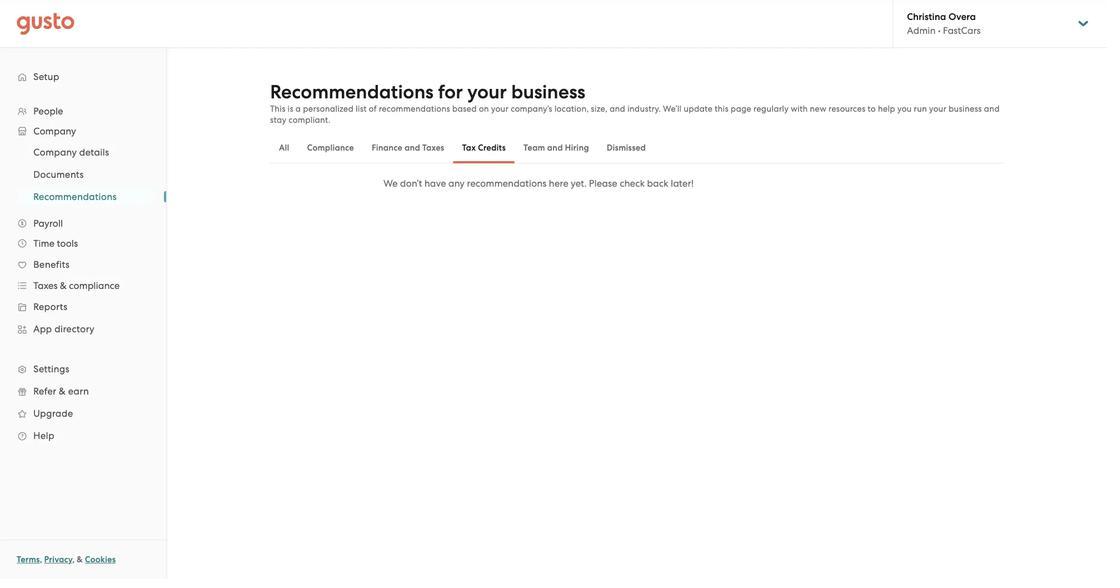 Task type: locate. For each thing, give the bounding box(es) containing it.
recommendations
[[379, 104, 450, 114], [467, 178, 547, 189]]

business up company's
[[512, 81, 586, 103]]

documents link
[[20, 165, 155, 185]]

1 vertical spatial recommendations
[[467, 178, 547, 189]]

company up documents
[[33, 147, 77, 158]]

payroll
[[33, 218, 63, 229]]

1 horizontal spatial taxes
[[422, 143, 445, 153]]

& down the benefits
[[60, 280, 67, 291]]

1 list from the top
[[0, 101, 166, 447]]

any
[[449, 178, 465, 189]]

team and hiring button
[[515, 135, 598, 161]]

christina overa admin • fastcars
[[907, 11, 981, 36]]

help
[[878, 104, 896, 114]]

your
[[468, 81, 507, 103], [491, 104, 509, 114], [930, 104, 947, 114]]

company details
[[33, 147, 109, 158]]

time tools
[[33, 238, 78, 249]]

later!
[[671, 178, 694, 189]]

upgrade
[[33, 408, 73, 419]]

recommendations up list at the left
[[270, 81, 434, 103]]

0 vertical spatial taxes
[[422, 143, 445, 153]]

0 horizontal spatial ,
[[40, 555, 42, 565]]

terms link
[[17, 555, 40, 565]]

recommendations down documents link
[[33, 191, 117, 202]]

1 vertical spatial company
[[33, 147, 77, 158]]

cookies button
[[85, 553, 116, 567]]

size,
[[591, 104, 608, 114]]

business
[[512, 81, 586, 103], [949, 104, 982, 114]]

list
[[0, 101, 166, 447], [0, 141, 166, 208]]

1 vertical spatial &
[[59, 386, 66, 397]]

refer
[[33, 386, 56, 397]]

based
[[453, 104, 477, 114]]

refer & earn link
[[11, 381, 155, 401]]

1 horizontal spatial recommendations
[[467, 178, 547, 189]]

company down people
[[33, 126, 76, 137]]

your right on at the left top of the page
[[491, 104, 509, 114]]

team
[[524, 143, 545, 153]]

setup
[[33, 71, 59, 82]]

on
[[479, 104, 489, 114]]

0 horizontal spatial recommendations
[[379, 104, 450, 114]]

help
[[33, 430, 54, 442]]

0 horizontal spatial business
[[512, 81, 586, 103]]

1 vertical spatial recommendations
[[33, 191, 117, 202]]

with
[[791, 104, 808, 114]]

privacy
[[44, 555, 72, 565]]

tools
[[57, 238, 78, 249]]

,
[[40, 555, 42, 565], [72, 555, 75, 565]]

christina
[[907, 11, 947, 23]]

& left earn
[[59, 386, 66, 397]]

company
[[33, 126, 76, 137], [33, 147, 77, 158]]

2 list from the top
[[0, 141, 166, 208]]

compliance
[[69, 280, 120, 291]]

have
[[425, 178, 446, 189]]

business right 'run'
[[949, 104, 982, 114]]

and
[[610, 104, 626, 114], [985, 104, 1000, 114], [405, 143, 420, 153], [547, 143, 563, 153]]

1 horizontal spatial ,
[[72, 555, 75, 565]]

company for company
[[33, 126, 76, 137]]

here
[[549, 178, 569, 189]]

of
[[369, 104, 377, 114]]

taxes up the reports
[[33, 280, 58, 291]]

& left cookies button
[[77, 555, 83, 565]]

compliance button
[[298, 135, 363, 161]]

recommendations inside gusto navigation "element"
[[33, 191, 117, 202]]

finance and taxes
[[372, 143, 445, 153]]

details
[[79, 147, 109, 158]]

recommendation categories for your business tab list
[[270, 132, 1004, 163]]

people
[[33, 106, 63, 117]]

benefits
[[33, 259, 70, 270]]

0 horizontal spatial recommendations
[[33, 191, 117, 202]]

settings link
[[11, 359, 155, 379]]

recommendations inside recommendations for your business this is a personalized list of recommendations based on your company's location, size, and industry. we'll update this page regularly with new resources to help you run your business and stay compliant.
[[270, 81, 434, 103]]

& inside refer & earn link
[[59, 386, 66, 397]]

we
[[384, 178, 398, 189]]

0 horizontal spatial taxes
[[33, 280, 58, 291]]

we'll
[[663, 104, 682, 114]]

recommendations for recommendations
[[33, 191, 117, 202]]

finance
[[372, 143, 403, 153]]

tax
[[462, 143, 476, 153]]

and inside button
[[405, 143, 420, 153]]

1 vertical spatial taxes
[[33, 280, 58, 291]]

&
[[60, 280, 67, 291], [59, 386, 66, 397], [77, 555, 83, 565]]

, left privacy
[[40, 555, 42, 565]]

company's
[[511, 104, 553, 114]]

hiring
[[565, 143, 589, 153]]

admin
[[907, 25, 936, 36]]

& inside taxes & compliance dropdown button
[[60, 280, 67, 291]]

0 vertical spatial &
[[60, 280, 67, 291]]

location,
[[555, 104, 589, 114]]

recommendations up finance and taxes button
[[379, 104, 450, 114]]

1 horizontal spatial business
[[949, 104, 982, 114]]

0 vertical spatial company
[[33, 126, 76, 137]]

team and hiring
[[524, 143, 589, 153]]

run
[[914, 104, 927, 114]]

& for earn
[[59, 386, 66, 397]]

company inside dropdown button
[[33, 126, 76, 137]]

1 company from the top
[[33, 126, 76, 137]]

setup link
[[11, 67, 155, 87]]

privacy link
[[44, 555, 72, 565]]

0 vertical spatial recommendations
[[379, 104, 450, 114]]

1 horizontal spatial recommendations
[[270, 81, 434, 103]]

to
[[868, 104, 876, 114]]

2 , from the left
[[72, 555, 75, 565]]

your right 'run'
[[930, 104, 947, 114]]

1 vertical spatial business
[[949, 104, 982, 114]]

recommendations
[[270, 81, 434, 103], [33, 191, 117, 202]]

list containing people
[[0, 101, 166, 447]]

2 company from the top
[[33, 147, 77, 158]]

& for compliance
[[60, 280, 67, 291]]

0 vertical spatial recommendations
[[270, 81, 434, 103]]

recommendations down credits
[[467, 178, 547, 189]]

0 vertical spatial business
[[512, 81, 586, 103]]

don't
[[400, 178, 422, 189]]

taxes up have
[[422, 143, 445, 153]]

a
[[296, 104, 301, 114]]

, left cookies button
[[72, 555, 75, 565]]

app
[[33, 324, 52, 335]]

recommendations inside recommendations for your business this is a personalized list of recommendations based on your company's location, size, and industry. we'll update this page regularly with new resources to help you run your business and stay compliant.
[[379, 104, 450, 114]]

1 , from the left
[[40, 555, 42, 565]]

list
[[356, 104, 367, 114]]

compliance
[[307, 143, 354, 153]]



Task type: vqa. For each thing, say whether or not it's contained in the screenshot.
the rightmost 'enter'
no



Task type: describe. For each thing, give the bounding box(es) containing it.
recommendations link
[[20, 187, 155, 207]]

earn
[[68, 386, 89, 397]]

cookies
[[85, 555, 116, 565]]

all
[[279, 143, 289, 153]]

dismissed button
[[598, 135, 655, 161]]

dismissed
[[607, 143, 646, 153]]

people button
[[11, 101, 155, 121]]

is
[[288, 104, 294, 114]]

this
[[715, 104, 729, 114]]

recommendations for recommendations for your business this is a personalized list of recommendations based on your company's location, size, and industry. we'll update this page regularly with new resources to help you run your business and stay compliant.
[[270, 81, 434, 103]]

all button
[[270, 135, 298, 161]]

this
[[270, 104, 286, 114]]

please
[[589, 178, 618, 189]]

directory
[[54, 324, 95, 335]]

refer & earn
[[33, 386, 89, 397]]

help link
[[11, 426, 155, 446]]

industry.
[[628, 104, 661, 114]]

yet.
[[571, 178, 587, 189]]

tax credits button
[[453, 135, 515, 161]]

terms , privacy , & cookies
[[17, 555, 116, 565]]

resources
[[829, 104, 866, 114]]

documents
[[33, 169, 84, 180]]

payroll button
[[11, 214, 155, 234]]

reports
[[33, 301, 68, 313]]

compliant.
[[289, 115, 331, 125]]

you
[[898, 104, 912, 114]]

personalized
[[303, 104, 354, 114]]

time tools button
[[11, 234, 155, 254]]

company details link
[[20, 142, 155, 162]]

check
[[620, 178, 645, 189]]

taxes inside button
[[422, 143, 445, 153]]

reports link
[[11, 297, 155, 317]]

overa
[[949, 11, 976, 23]]

stay
[[270, 115, 287, 125]]

we don't have any recommendations here yet. please check back later!
[[384, 178, 694, 189]]

page
[[731, 104, 752, 114]]

list containing company details
[[0, 141, 166, 208]]

company for company details
[[33, 147, 77, 158]]

fastcars
[[944, 25, 981, 36]]

gusto navigation element
[[0, 48, 166, 465]]

back
[[647, 178, 669, 189]]

finance and taxes button
[[363, 135, 453, 161]]

your up on at the left top of the page
[[468, 81, 507, 103]]

time
[[33, 238, 55, 249]]

for
[[438, 81, 463, 103]]

settings
[[33, 364, 69, 375]]

taxes inside dropdown button
[[33, 280, 58, 291]]

taxes & compliance button
[[11, 276, 155, 296]]

home image
[[17, 13, 75, 35]]

app directory
[[33, 324, 95, 335]]

recommendations for your business this is a personalized list of recommendations based on your company's location, size, and industry. we'll update this page regularly with new resources to help you run your business and stay compliant.
[[270, 81, 1000, 125]]

new
[[810, 104, 827, 114]]

benefits link
[[11, 255, 155, 275]]

and inside button
[[547, 143, 563, 153]]

company button
[[11, 121, 155, 141]]

regularly
[[754, 104, 789, 114]]

2 vertical spatial &
[[77, 555, 83, 565]]

taxes & compliance
[[33, 280, 120, 291]]

terms
[[17, 555, 40, 565]]

upgrade link
[[11, 404, 155, 424]]

tax credits
[[462, 143, 506, 153]]

credits
[[478, 143, 506, 153]]

app directory link
[[11, 319, 155, 339]]



